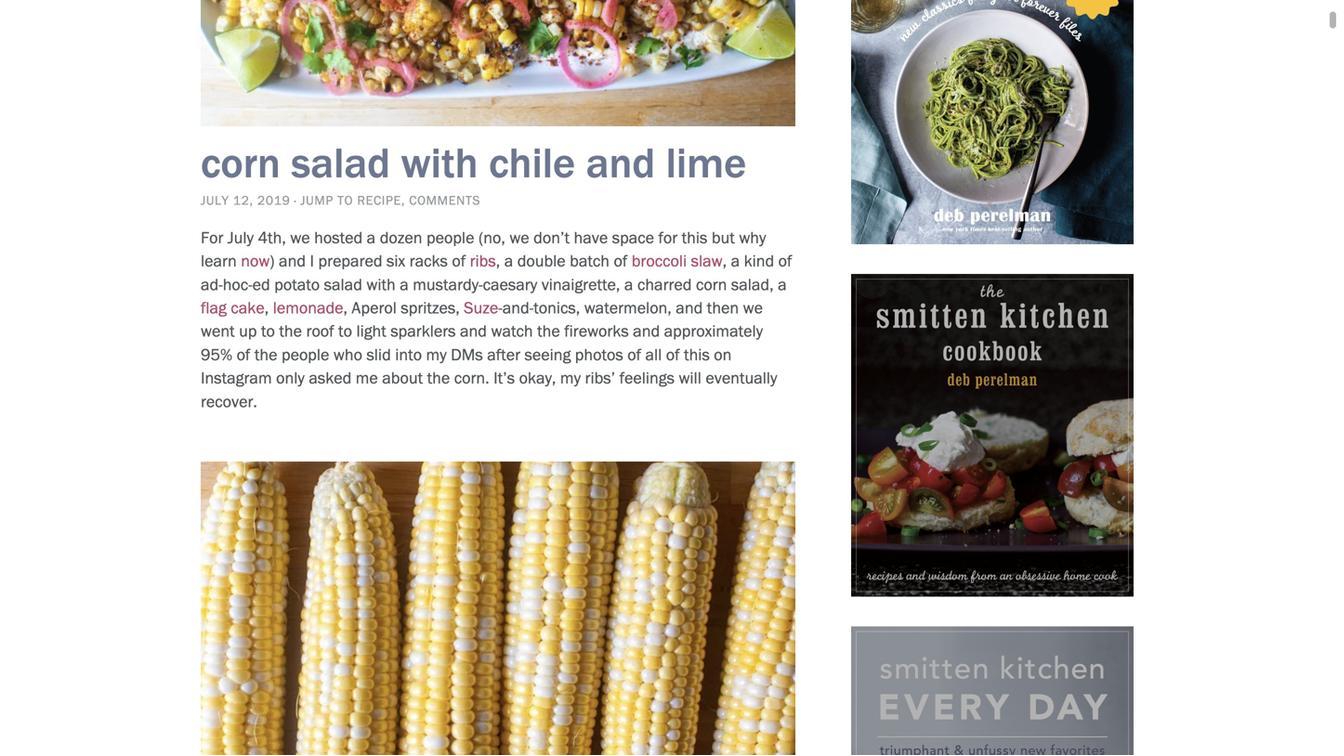 Task type: vqa. For each thing, say whether or not it's contained in the screenshot.
the top "corn"
yes



Task type: locate. For each thing, give the bounding box(es) containing it.
and-
[[503, 298, 534, 318]]

1 vertical spatial this
[[684, 345, 710, 365]]

will
[[679, 368, 702, 388]]

0 vertical spatial july
[[201, 192, 229, 208]]

ad-
[[201, 274, 223, 294]]

1 vertical spatial salad
[[324, 274, 362, 294]]

corn up 12,
[[201, 136, 281, 188]]

after
[[487, 345, 520, 365]]

-
[[498, 298, 503, 318]]

we
[[290, 228, 310, 248], [510, 228, 529, 248], [743, 298, 763, 318]]

asked
[[309, 368, 352, 388]]

we up the i
[[290, 228, 310, 248]]

people inside -and-tonics, watermelon, and then we went up to the roof to light sparklers and watch the fireworks and approximately 95% of the people who slid into my dms after seeing photos of all of this on instagram only asked me about the corn. it's okay, my ribs' feelings will eventually recover.
[[282, 345, 329, 365]]

-and-tonics, watermelon, and then we went up to the roof to light sparklers and watch the fireworks and approximately 95% of the people who slid into my dms after seeing photos of all of this on instagram only asked me about the corn. it's okay, my ribs' feelings will eventually recover.
[[201, 298, 777, 412]]

and
[[279, 251, 306, 271], [676, 298, 703, 318], [460, 321, 487, 341], [633, 321, 660, 341]]

of
[[452, 251, 466, 271], [614, 251, 628, 271], [779, 251, 792, 271], [237, 345, 250, 365], [628, 345, 641, 365], [666, 345, 680, 365]]

july 12, 2019
[[201, 192, 291, 208]]

the left corn.
[[427, 368, 450, 388]]

0 vertical spatial corn
[[201, 136, 281, 188]]

people down roof on the left of page
[[282, 345, 329, 365]]

None search field
[[76, 45, 1209, 101]]

0 horizontal spatial my
[[426, 345, 447, 365]]

we down salad,
[[743, 298, 763, 318]]

july up now link
[[228, 228, 254, 248]]

(no,
[[479, 228, 505, 248]]

sparklers
[[391, 321, 456, 341]]

with
[[401, 136, 478, 188], [367, 274, 396, 294]]

comments
[[409, 192, 481, 208]]

we inside -and-tonics, watermelon, and then we went up to the roof to light sparklers and watch the fireworks and approximately 95% of the people who slid into my dms after seeing photos of all of this on instagram only asked me about the corn. it's okay, my ribs' feelings will eventually recover.
[[743, 298, 763, 318]]

1 horizontal spatial my
[[560, 368, 581, 388]]

with up comments
[[401, 136, 478, 188]]

this up the slaw
[[682, 228, 708, 248]]

0 vertical spatial this
[[682, 228, 708, 248]]

the down 'lemonade'
[[279, 321, 302, 341]]

charred
[[638, 274, 692, 294]]

1 horizontal spatial corn
[[696, 274, 727, 294]]

why
[[739, 228, 766, 248]]

0 vertical spatial salad
[[291, 136, 390, 188]]

,
[[496, 251, 500, 271], [723, 251, 727, 271], [265, 298, 269, 318], [343, 298, 348, 318]]

six
[[387, 251, 405, 271]]

aperol
[[352, 298, 397, 318]]

instagram
[[201, 368, 272, 388]]

then
[[707, 298, 739, 318]]

on
[[714, 345, 732, 365]]

1 horizontal spatial people
[[427, 228, 474, 248]]

my left ribs'
[[560, 368, 581, 388]]

0 horizontal spatial with
[[367, 274, 396, 294]]

my
[[426, 345, 447, 365], [560, 368, 581, 388]]

a up watermelon,
[[624, 274, 633, 294]]

people up racks
[[427, 228, 474, 248]]

0 vertical spatial with
[[401, 136, 478, 188]]

corn
[[201, 136, 281, 188], [696, 274, 727, 294]]

space
[[612, 228, 654, 248]]

of right the kind on the right top of page
[[779, 251, 792, 271]]

a left dozen
[[367, 228, 376, 248]]

to up who
[[338, 321, 352, 341]]

suze link
[[464, 298, 498, 318]]

the up seeing
[[537, 321, 560, 341]]

feelings
[[620, 368, 675, 388]]

corn salad with chile and lime
[[201, 136, 747, 188]]

july
[[201, 192, 229, 208], [228, 228, 254, 248]]

suze
[[464, 298, 498, 318]]

0 vertical spatial people
[[427, 228, 474, 248]]

it's
[[494, 368, 515, 388]]

up
[[239, 321, 257, 341]]

the down up
[[254, 345, 277, 365]]

cake
[[231, 298, 265, 318]]

of left all
[[628, 345, 641, 365]]

people
[[427, 228, 474, 248], [282, 345, 329, 365]]

into
[[395, 345, 422, 365]]

for
[[658, 228, 678, 248]]

the
[[279, 321, 302, 341], [537, 321, 560, 341], [254, 345, 277, 365], [427, 368, 450, 388]]

0 horizontal spatial we
[[290, 228, 310, 248]]

this up will
[[684, 345, 710, 365]]

1 vertical spatial with
[[367, 274, 396, 294]]

prepared
[[318, 251, 382, 271]]

1 vertical spatial corn
[[696, 274, 727, 294]]

the smitten kitchen cookbooks image
[[851, 0, 1134, 244]]

we right (no, on the top of page
[[510, 228, 529, 248]]

salad up jump
[[291, 136, 390, 188]]

to
[[337, 192, 353, 208], [261, 321, 275, 341], [338, 321, 352, 341]]

1 horizontal spatial with
[[401, 136, 478, 188]]

recover.
[[201, 392, 257, 412]]

salad down prepared
[[324, 274, 362, 294]]

hoc-
[[223, 274, 252, 294]]

light
[[356, 321, 386, 341]]

my down sparklers
[[426, 345, 447, 365]]

with up aperol
[[367, 274, 396, 294]]

0 horizontal spatial people
[[282, 345, 329, 365]]

0 vertical spatial my
[[426, 345, 447, 365]]

salad,
[[731, 274, 774, 294]]

people inside for july 4th, we hosted a dozen people (no, we don't have space for this but why learn
[[427, 228, 474, 248]]

1 vertical spatial july
[[228, 228, 254, 248]]

salad
[[291, 136, 390, 188], [324, 274, 362, 294]]

of down space
[[614, 251, 628, 271]]

a left the kind on the right top of page
[[731, 251, 740, 271]]

dms
[[451, 345, 483, 365]]

a
[[367, 228, 376, 248], [504, 251, 513, 271], [731, 251, 740, 271], [400, 274, 409, 294], [624, 274, 633, 294], [778, 274, 787, 294]]

seeing
[[525, 345, 571, 365]]

2 horizontal spatial we
[[743, 298, 763, 318]]

1 vertical spatial people
[[282, 345, 329, 365]]

photos
[[575, 345, 623, 365]]

spritzes,
[[401, 298, 460, 318]]

corn.
[[454, 368, 489, 388]]

salad inside , a kind of ad-hoc-ed potato salad with a mustardy-caesary vinaigrette, a charred corn salad, a flag cake , lemonade , aperol spritzes, suze
[[324, 274, 362, 294]]

july left 12,
[[201, 192, 229, 208]]

have
[[574, 228, 608, 248]]

corn down the slaw
[[696, 274, 727, 294]]

this inside -and-tonics, watermelon, and then we went up to the roof to light sparklers and watch the fireworks and approximately 95% of the people who slid into my dms after seeing photos of all of this on instagram only asked me about the corn. it's okay, my ribs' feelings will eventually recover.
[[684, 345, 710, 365]]



Task type: describe. For each thing, give the bounding box(es) containing it.
12,
[[233, 192, 253, 208]]

jump to recipe, comments
[[300, 192, 481, 208]]

about
[[382, 368, 423, 388]]

to right jump
[[337, 192, 353, 208]]

fireworks
[[564, 321, 629, 341]]

approximately
[[664, 321, 763, 341]]

tonics,
[[534, 298, 580, 318]]

4th,
[[258, 228, 286, 248]]

july inside for july 4th, we hosted a dozen people (no, we don't have space for this but why learn
[[228, 228, 254, 248]]

watermelon,
[[584, 298, 672, 318]]

dozen
[[380, 228, 422, 248]]

broccoli slaw link
[[632, 251, 723, 271]]

learn
[[201, 251, 237, 271]]

double
[[517, 251, 566, 271]]

ribs
[[470, 251, 496, 271]]

of right all
[[666, 345, 680, 365]]

corn inside , a kind of ad-hoc-ed potato salad with a mustardy-caesary vinaigrette, a charred corn salad, a flag cake , lemonade , aperol spritzes, suze
[[696, 274, 727, 294]]

flag cake link
[[201, 298, 265, 318]]

of inside , a kind of ad-hoc-ed potato salad with a mustardy-caesary vinaigrette, a charred corn salad, a flag cake , lemonade , aperol spritzes, suze
[[779, 251, 792, 271]]

0 horizontal spatial corn
[[201, 136, 281, 188]]

jump
[[300, 192, 334, 208]]

and up all
[[633, 321, 660, 341]]

flag
[[201, 298, 227, 318]]

batch
[[570, 251, 610, 271]]

now link
[[241, 251, 270, 271]]

hosted
[[314, 228, 363, 248]]

of left ribs
[[452, 251, 466, 271]]

now
[[241, 251, 270, 271]]

but
[[712, 228, 735, 248]]

first corn of the season image
[[201, 462, 796, 756]]

and up dms
[[460, 321, 487, 341]]

95%
[[201, 345, 232, 365]]

ribs'
[[585, 368, 615, 388]]

went
[[201, 321, 235, 341]]

potato
[[274, 274, 320, 294]]

now ) and i prepared six racks of ribs , a double batch of broccoli slaw
[[241, 251, 723, 271]]

broccoli
[[632, 251, 687, 271]]

and lime
[[586, 136, 747, 188]]

a up caesary
[[504, 251, 513, 271]]

slid
[[367, 345, 391, 365]]

recipe, link
[[357, 192, 409, 208]]

caesary
[[483, 274, 537, 294]]

with inside , a kind of ad-hoc-ed potato salad with a mustardy-caesary vinaigrette, a charred corn salad, a flag cake , lemonade , aperol spritzes, suze
[[367, 274, 396, 294]]

1 horizontal spatial we
[[510, 228, 529, 248]]

a down the six
[[400, 274, 409, 294]]

a right salad,
[[778, 274, 787, 294]]

who
[[334, 345, 362, 365]]

chile
[[489, 136, 575, 188]]

watch
[[491, 321, 533, 341]]

kind
[[744, 251, 774, 271]]

racks
[[410, 251, 448, 271]]

roof
[[306, 321, 334, 341]]

for july 4th, we hosted a dozen people (no, we don't have space for this but why learn
[[201, 228, 766, 271]]

1 vertical spatial my
[[560, 368, 581, 388]]

this inside for july 4th, we hosted a dozen people (no, we don't have space for this but why learn
[[682, 228, 708, 248]]

ed
[[252, 274, 270, 294]]

of down up
[[237, 345, 250, 365]]

slaw
[[691, 251, 723, 271]]

comments link
[[409, 192, 481, 208]]

eventually
[[706, 368, 777, 388]]

ribs link
[[470, 251, 496, 271]]

don't
[[534, 228, 570, 248]]

mustardy-
[[413, 274, 483, 294]]

vinaigrette,
[[542, 274, 620, 294]]

to right up
[[261, 321, 275, 341]]

and left then
[[676, 298, 703, 318]]

all
[[645, 345, 662, 365]]

only
[[276, 368, 305, 388]]

for
[[201, 228, 223, 248]]

and left the i
[[279, 251, 306, 271]]

corn salad with chile and lime link
[[201, 136, 747, 188]]

okay,
[[519, 368, 556, 388]]

2019
[[257, 192, 291, 208]]

, a kind of ad-hoc-ed potato salad with a mustardy-caesary vinaigrette, a charred corn salad, a flag cake , lemonade , aperol spritzes, suze
[[201, 251, 792, 318]]

lemonade
[[273, 298, 343, 318]]

recipe,
[[357, 192, 405, 208]]

me
[[356, 368, 378, 388]]

a inside for july 4th, we hosted a dozen people (no, we don't have space for this but why learn
[[367, 228, 376, 248]]

lemonade link
[[273, 298, 343, 318]]

i
[[310, 251, 314, 271]]

)
[[270, 251, 275, 271]]



